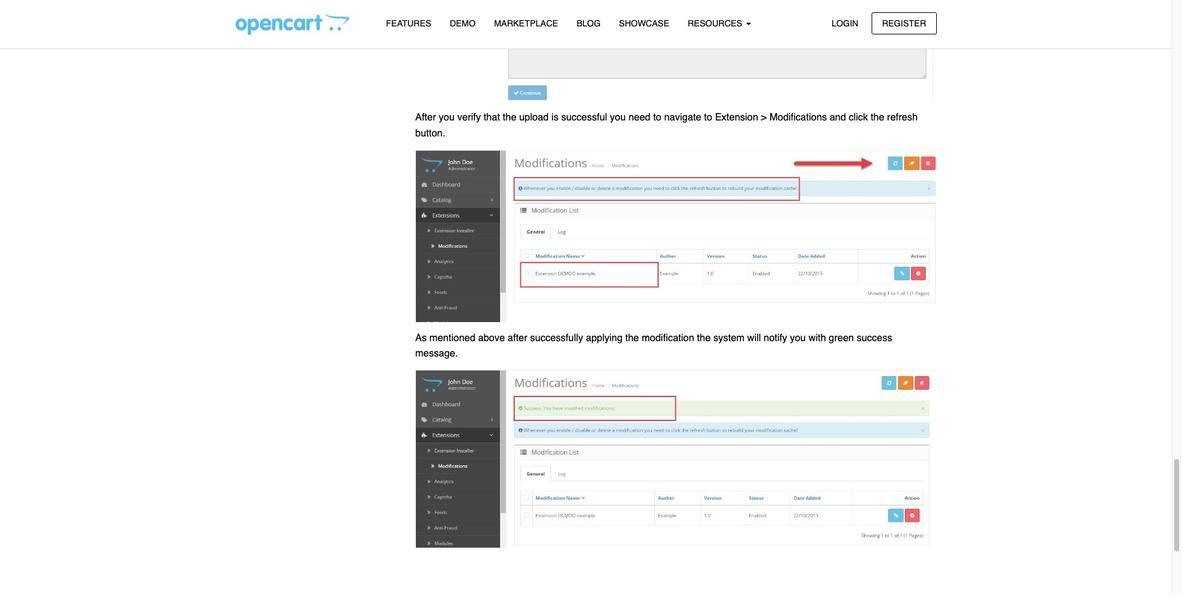 Task type: locate. For each thing, give the bounding box(es) containing it.
resources
[[688, 18, 745, 28]]

the right click
[[871, 112, 885, 123]]

you left with
[[790, 333, 806, 344]]

you right after
[[439, 112, 455, 123]]

is
[[552, 112, 559, 123]]

button.
[[415, 128, 446, 139]]

upload success image
[[415, 0, 937, 103]]

you
[[439, 112, 455, 123], [610, 112, 626, 123], [790, 333, 806, 344]]

modification refresh image
[[415, 149, 937, 323]]

2 to from the left
[[704, 112, 713, 123]]

showcase link
[[610, 13, 679, 35]]

to right navigate
[[704, 112, 713, 123]]

with
[[809, 333, 826, 344]]

features
[[386, 18, 431, 28]]

will
[[748, 333, 761, 344]]

green
[[829, 333, 854, 344]]

navigate
[[664, 112, 702, 123]]

to
[[653, 112, 662, 123], [704, 112, 713, 123]]

you inside as mentioned above after successfully applying the modification the system will notify you with green success message.
[[790, 333, 806, 344]]

2 horizontal spatial you
[[790, 333, 806, 344]]

mentioned
[[430, 333, 476, 344]]

above
[[478, 333, 505, 344]]

after
[[508, 333, 528, 344]]

showcase
[[619, 18, 670, 28]]

the right applying
[[626, 333, 639, 344]]

marketplace link
[[485, 13, 568, 35]]

modifications
[[770, 112, 827, 123]]

as mentioned above after successfully applying the modification the system will notify you with green success message.
[[415, 333, 893, 360]]

blog link
[[568, 13, 610, 35]]

register
[[882, 18, 926, 28]]

you left need
[[610, 112, 626, 123]]

login
[[832, 18, 859, 28]]

0 horizontal spatial to
[[653, 112, 662, 123]]

after you verify that the upload is successful  you need to navigate to extension > modifications and click the refresh button.
[[415, 112, 918, 139]]

modification
[[642, 333, 695, 344]]

to right need
[[653, 112, 662, 123]]

message.
[[415, 349, 458, 360]]

extension
[[715, 112, 759, 123]]

the
[[503, 112, 517, 123], [871, 112, 885, 123], [626, 333, 639, 344], [697, 333, 711, 344]]

demo link
[[441, 13, 485, 35]]

refresh success image
[[415, 370, 937, 549]]

successful
[[562, 112, 607, 123]]

0 horizontal spatial you
[[439, 112, 455, 123]]

1 horizontal spatial to
[[704, 112, 713, 123]]



Task type: vqa. For each thing, say whether or not it's contained in the screenshot.
Blog
yes



Task type: describe. For each thing, give the bounding box(es) containing it.
successfully
[[530, 333, 583, 344]]

resources link
[[679, 13, 760, 35]]

that
[[484, 112, 500, 123]]

opencart - open source shopping cart solution image
[[235, 13, 349, 35]]

click
[[849, 112, 868, 123]]

features link
[[377, 13, 441, 35]]

>
[[761, 112, 767, 123]]

the left "system"
[[697, 333, 711, 344]]

the right that
[[503, 112, 517, 123]]

after
[[415, 112, 436, 123]]

as
[[415, 333, 427, 344]]

refresh
[[887, 112, 918, 123]]

system
[[714, 333, 745, 344]]

demo
[[450, 18, 476, 28]]

1 horizontal spatial you
[[610, 112, 626, 123]]

marketplace
[[494, 18, 558, 28]]

success
[[857, 333, 893, 344]]

verify
[[458, 112, 481, 123]]

blog
[[577, 18, 601, 28]]

need
[[629, 112, 651, 123]]

1 to from the left
[[653, 112, 662, 123]]

and
[[830, 112, 846, 123]]

notify
[[764, 333, 788, 344]]

register link
[[872, 12, 937, 34]]

login link
[[821, 12, 869, 34]]

applying
[[586, 333, 623, 344]]

upload
[[519, 112, 549, 123]]



